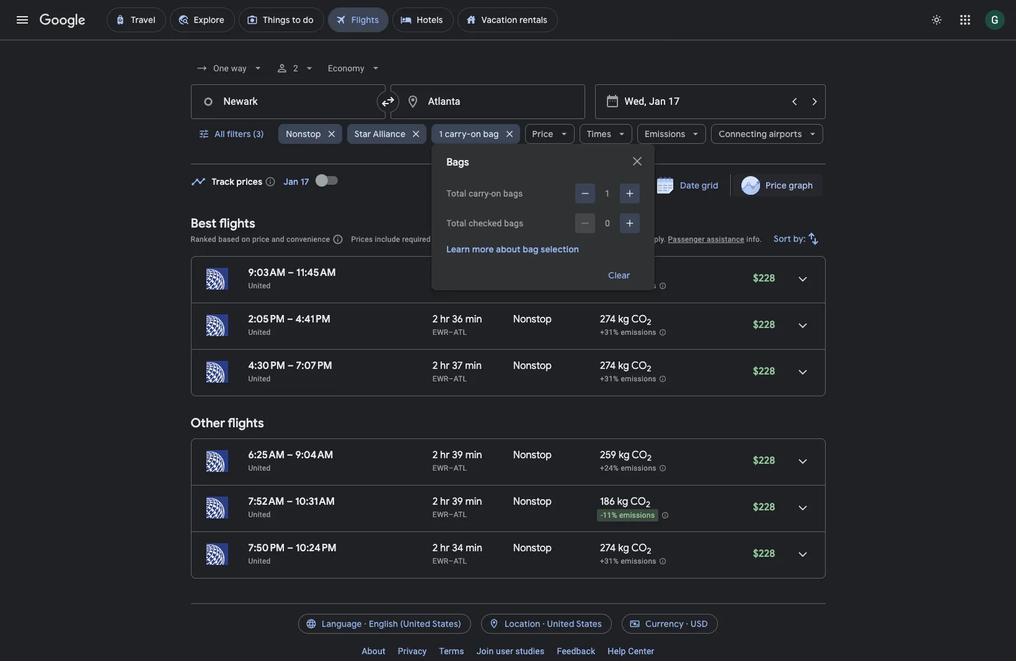 Task type: locate. For each thing, give the bounding box(es) containing it.
main content containing best flights
[[191, 166, 826, 589]]

228 us dollars text field for 2 hr 36 min
[[753, 319, 776, 331]]

4 ewr from the top
[[433, 464, 449, 473]]

carry- up bags
[[445, 128, 471, 140]]

price button
[[525, 119, 575, 149]]

+31% emissions
[[600, 282, 657, 290], [600, 328, 657, 337], [600, 375, 657, 383], [600, 557, 657, 566]]

3 nonstop flight. element from the top
[[513, 449, 552, 463]]

track
[[212, 176, 234, 187]]

user
[[496, 646, 513, 656]]

2 horizontal spatial bag
[[597, 235, 610, 244]]

co
[[632, 267, 647, 279], [632, 313, 647, 326], [632, 360, 647, 372], [632, 449, 648, 461], [631, 496, 646, 508], [632, 542, 647, 554]]

bag right the about in the top of the page
[[523, 244, 539, 255]]

atl inside 2 hr 34 min ewr – atl
[[454, 557, 467, 566]]

star
[[355, 128, 371, 140]]

and right charges on the right top
[[582, 235, 595, 244]]

learn more about bag selection
[[447, 244, 579, 255]]

2 2 hr 39 min ewr – atl from the top
[[433, 496, 482, 519]]

ranked based on price and convenience
[[191, 235, 330, 244]]

+31% for 2 hr 37 min
[[600, 375, 619, 383]]

228 us dollars text field left flight details. leaves newark liberty international airport at 7:52 am on wednesday, january 17 and arrives at hartsfield-jackson atlanta international airport at 10:31 am on wednesday, january 17. image
[[753, 501, 776, 514]]

united for 6:25 am
[[248, 464, 271, 473]]

2 +31% emissions from the top
[[600, 328, 657, 337]]

emissions for 2 hr 36 min
[[621, 328, 657, 337]]

on left the price
[[242, 235, 250, 244]]

atl inside 2 hr 42 min ewr – atl
[[454, 282, 467, 290]]

1 vertical spatial 2 hr 39 min ewr – atl
[[433, 496, 482, 519]]

co for 9:04 am
[[632, 449, 648, 461]]

2 274 kg co 2 from the top
[[600, 360, 652, 374]]

kg for 4:41 pm
[[619, 313, 629, 326]]

total for total carry-on bags
[[447, 189, 467, 198]]

flight details. leaves newark liberty international airport at 7:50 pm on wednesday, january 17 and arrives at hartsfield-jackson atlanta international airport at 10:24 pm on wednesday, january 17. image
[[788, 540, 818, 569]]

flights up the based
[[219, 216, 255, 231]]

charges
[[552, 235, 580, 244]]

$228 left flight details. leaves newark liberty international airport at 7:50 pm on wednesday, january 17 and arrives at hartsfield-jackson atlanta international airport at 10:24 pm on wednesday, january 17. icon
[[753, 548, 776, 560]]

2 vertical spatial on
[[242, 235, 250, 244]]

1 carry-on bag button
[[432, 119, 520, 149]]

7:50 pm – 10:24 pm united
[[248, 542, 337, 566]]

ewr inside 2 hr 42 min ewr – atl
[[433, 282, 449, 290]]

price
[[533, 128, 554, 140], [766, 180, 787, 191]]

1 total from the top
[[447, 189, 467, 198]]

1 228 us dollars text field from the top
[[753, 319, 776, 331]]

learn more about tracked prices image
[[265, 176, 276, 187]]

emissions
[[645, 128, 686, 140]]

1 fees from the left
[[460, 235, 475, 244]]

emissions
[[621, 282, 657, 290], [621, 328, 657, 337], [621, 375, 657, 383], [621, 464, 657, 473], [620, 511, 655, 520], [621, 557, 657, 566]]

united down 7:52 am text field
[[248, 510, 271, 519]]

2 atl from the top
[[454, 328, 467, 337]]

taxes
[[433, 235, 452, 244]]

36
[[452, 313, 463, 326]]

1 vertical spatial price
[[766, 180, 787, 191]]

2 228 us dollars text field from the top
[[753, 365, 776, 378]]

2 hr 34 min ewr – atl
[[433, 542, 483, 566]]

6 $228 from the top
[[753, 548, 776, 560]]

2 nonstop flight. element from the top
[[513, 360, 552, 374]]

1 right alliance
[[439, 128, 443, 140]]

228 US dollars text field
[[753, 319, 776, 331], [753, 365, 776, 378]]

$228 left flight details. leaves newark liberty international airport at 6:25 am on wednesday, january 17 and arrives at hartsfield-jackson atlanta international airport at 9:04 am on wednesday, january 17. icon
[[753, 455, 776, 467]]

2 inside popup button
[[294, 63, 299, 73]]

2 inside 259 kg co 2
[[648, 453, 652, 463]]

atl inside 2 hr 36 min ewr – atl
[[454, 328, 467, 337]]

1 vertical spatial on
[[491, 189, 501, 198]]

1 inside popup button
[[439, 128, 443, 140]]

None text field
[[191, 84, 385, 119], [390, 84, 585, 119], [191, 84, 385, 119], [390, 84, 585, 119]]

– inside "6:25 am – 9:04 am united"
[[287, 449, 293, 461]]

228 us dollars text field left flight details. leaves newark liberty international airport at 9:03 am on wednesday, january 17 and arrives at hartsfield-jackson atlanta international airport at 11:45 am on wednesday, january 17. icon
[[753, 272, 776, 285]]

2 +31% from the top
[[600, 328, 619, 337]]

2 total duration 2 hr 39 min. element from the top
[[433, 496, 513, 510]]

Arrival time: 10:31 AM. text field
[[295, 496, 335, 508]]

– inside 2:05 pm – 4:41 pm united
[[287, 313, 293, 326]]

on inside popup button
[[471, 128, 481, 140]]

1 +31% from the top
[[600, 282, 619, 290]]

1 vertical spatial 228 us dollars text field
[[753, 455, 776, 467]]

0 vertical spatial flights
[[219, 216, 255, 231]]

united down departure time: 2:05 pm. "text box"
[[248, 328, 271, 337]]

carry- up total checked bags
[[469, 189, 491, 198]]

fees left may
[[612, 235, 627, 244]]

1 +31% emissions from the top
[[600, 282, 657, 290]]

0 horizontal spatial 1
[[439, 128, 443, 140]]

228 us dollars text field left flight details. leaves newark liberty international airport at 4:30 pm on wednesday, january 17 and arrives at hartsfield-jackson atlanta international airport at 7:07 pm on wednesday, january 17. image
[[753, 365, 776, 378]]

– inside 2 hr 34 min ewr – atl
[[449, 557, 454, 566]]

228 US dollars text field
[[753, 272, 776, 285], [753, 455, 776, 467], [753, 501, 776, 514]]

bag up find the best price region
[[483, 128, 499, 140]]

0 vertical spatial 274 kg co 2
[[600, 313, 652, 328]]

1 $228 from the top
[[753, 272, 776, 285]]

2 and from the left
[[582, 235, 595, 244]]

1 up 0
[[605, 189, 610, 198]]

bags
[[504, 189, 523, 198], [504, 218, 524, 228]]

228 us dollars text field for 274
[[753, 272, 776, 285]]

1 horizontal spatial on
[[471, 128, 481, 140]]

privacy
[[398, 646, 427, 656]]

1 horizontal spatial and
[[582, 235, 595, 244]]

co inside 186 kg co 2
[[631, 496, 646, 508]]

hr for 7:07 pm
[[440, 360, 450, 372]]

none search field containing bags
[[191, 53, 826, 290]]

2 horizontal spatial on
[[491, 189, 501, 198]]

kg inside 259 kg co 2
[[619, 449, 630, 461]]

5 ewr from the top
[[433, 510, 449, 519]]

learn
[[447, 244, 470, 255]]

united inside "6:25 am – 9:04 am united"
[[248, 464, 271, 473]]

1 horizontal spatial bag
[[523, 244, 539, 255]]

times
[[587, 128, 611, 140]]

co for 7:07 pm
[[632, 360, 647, 372]]

nonstop flight. element
[[513, 313, 552, 327], [513, 360, 552, 374], [513, 449, 552, 463], [513, 496, 552, 510], [513, 542, 552, 556]]

Arrival time: 9:04 AM. text field
[[296, 449, 333, 461]]

3 274 kg co 2 from the top
[[600, 542, 652, 556]]

– inside 2 hr 42 min ewr – atl
[[449, 282, 454, 290]]

on for bags
[[491, 189, 501, 198]]

emissions for 2 hr 42 min
[[621, 282, 657, 290]]

0 horizontal spatial fees
[[460, 235, 475, 244]]

united inside 9:03 am – 11:45 am united
[[248, 282, 271, 290]]

3 274 from the top
[[600, 360, 616, 372]]

price for price graph
[[766, 180, 787, 191]]

228 US dollars text field
[[753, 548, 776, 560]]

4 $228 from the top
[[753, 455, 776, 467]]

4 nonstop flight. element from the top
[[513, 496, 552, 510]]

– inside 7:52 am – 10:31 am united
[[287, 496, 293, 508]]

274 kg co 2 for 274
[[600, 360, 652, 374]]

39 for 10:31 am
[[452, 496, 463, 508]]

united down 9:03 am "text box"
[[248, 282, 271, 290]]

hr for 4:41 pm
[[440, 313, 450, 326]]

hr inside 2 hr 42 min ewr – atl
[[440, 267, 450, 279]]

4 hr from the top
[[440, 449, 450, 461]]

3 +31% emissions from the top
[[600, 375, 657, 383]]

1 274 kg co 2 from the top
[[600, 313, 652, 328]]

atl inside 2 hr 37 min ewr – atl
[[454, 375, 467, 383]]

3 $228 from the top
[[753, 365, 776, 378]]

track prices
[[212, 176, 263, 187]]

hr inside 2 hr 36 min ewr – atl
[[440, 313, 450, 326]]

min inside 2 hr 42 min ewr – atl
[[466, 267, 483, 279]]

1 hr from the top
[[440, 267, 450, 279]]

atl for 9:04 am
[[454, 464, 467, 473]]

1 228 us dollars text field from the top
[[753, 272, 776, 285]]

united inside 7:52 am – 10:31 am united
[[248, 510, 271, 519]]

ewr for 7:07 pm
[[433, 375, 449, 383]]

carry-
[[445, 128, 471, 140], [469, 189, 491, 198]]

1 vertical spatial bags
[[504, 218, 524, 228]]

fees right +
[[460, 235, 475, 244]]

hr for 11:45 am
[[440, 267, 450, 279]]

1 vertical spatial 39
[[452, 496, 463, 508]]

united down 6:25 am text field
[[248, 464, 271, 473]]

atl
[[454, 282, 467, 290], [454, 328, 467, 337], [454, 375, 467, 383], [454, 464, 467, 473], [454, 510, 467, 519], [454, 557, 467, 566]]

6 hr from the top
[[440, 542, 450, 554]]

united inside 7:50 pm – 10:24 pm united
[[248, 557, 271, 566]]

emissions for 2 hr 34 min
[[621, 557, 657, 566]]

+31% for 2 hr 42 min
[[600, 282, 619, 290]]

min
[[466, 267, 483, 279], [466, 313, 482, 326], [465, 360, 482, 372], [466, 449, 482, 461], [466, 496, 482, 508], [466, 542, 483, 554]]

based
[[218, 235, 240, 244]]

2 total from the top
[[447, 218, 467, 228]]

228 us dollars text field left flight details. leaves newark liberty international airport at 6:25 am on wednesday, january 17 and arrives at hartsfield-jackson atlanta international airport at 9:04 am on wednesday, january 17. icon
[[753, 455, 776, 467]]

37
[[452, 360, 463, 372]]

5 $228 from the top
[[753, 501, 776, 514]]

kg inside 186 kg co 2
[[618, 496, 629, 508]]

co inside 259 kg co 2
[[632, 449, 648, 461]]

2 hr from the top
[[440, 313, 450, 326]]

1 nonstop flight. element from the top
[[513, 313, 552, 327]]

price inside 'button'
[[766, 180, 787, 191]]

5 hr from the top
[[440, 496, 450, 508]]

0 vertical spatial price
[[533, 128, 554, 140]]

united
[[248, 282, 271, 290], [248, 328, 271, 337], [248, 375, 271, 383], [248, 464, 271, 473], [248, 510, 271, 519], [248, 557, 271, 566], [547, 618, 575, 630]]

min inside 2 hr 34 min ewr – atl
[[466, 542, 483, 554]]

total for total checked bags
[[447, 218, 467, 228]]

Departure text field
[[625, 85, 784, 118]]

help center
[[608, 646, 655, 656]]

2 228 us dollars text field from the top
[[753, 455, 776, 467]]

atl for 10:31 am
[[454, 510, 467, 519]]

united down the "7:50 pm" text field
[[248, 557, 271, 566]]

language
[[322, 618, 362, 630]]

$228 left flight details. leaves newark liberty international airport at 9:03 am on wednesday, january 17 and arrives at hartsfield-jackson atlanta international airport at 11:45 am on wednesday, january 17. icon
[[753, 272, 776, 285]]

1 vertical spatial 1
[[605, 189, 610, 198]]

1 total duration 2 hr 39 min. element from the top
[[433, 449, 513, 463]]

bag inside main content
[[597, 235, 610, 244]]

on up checked at the left top
[[491, 189, 501, 198]]

bag inside popup button
[[483, 128, 499, 140]]

None search field
[[191, 53, 826, 290]]

5 atl from the top
[[454, 510, 467, 519]]

1 and from the left
[[272, 235, 285, 244]]

carry- for total
[[469, 189, 491, 198]]

1 ewr from the top
[[433, 282, 449, 290]]

carry- for 1
[[445, 128, 471, 140]]

ewr for 11:45 am
[[433, 282, 449, 290]]

– inside 2 hr 37 min ewr – atl
[[449, 375, 454, 383]]

0 vertical spatial carry-
[[445, 128, 471, 140]]

228 us dollars text field left flight details. leaves newark liberty international airport at 2:05 pm on wednesday, january 17 and arrives at hartsfield-jackson atlanta international airport at 4:41 pm on wednesday, january 17. icon
[[753, 319, 776, 331]]

nonstop
[[286, 128, 321, 140], [513, 313, 552, 326], [513, 360, 552, 372], [513, 449, 552, 461], [513, 496, 552, 508], [513, 542, 552, 554]]

bags up adults.
[[504, 218, 524, 228]]

min for 9:04 am
[[466, 449, 482, 461]]

bag down 0
[[597, 235, 610, 244]]

– inside 9:03 am – 11:45 am united
[[288, 267, 294, 279]]

flight details. leaves newark liberty international airport at 4:30 pm on wednesday, january 17 and arrives at hartsfield-jackson atlanta international airport at 7:07 pm on wednesday, january 17. image
[[788, 357, 818, 387]]

on up total carry-on bags
[[471, 128, 481, 140]]

$228 left flight details. leaves newark liberty international airport at 2:05 pm on wednesday, january 17 and arrives at hartsfield-jackson atlanta international airport at 4:41 pm on wednesday, january 17. icon
[[753, 319, 776, 331]]

3 hr from the top
[[440, 360, 450, 372]]

Arrival time: 11:45 AM. text field
[[297, 267, 336, 279]]

flights for best flights
[[219, 216, 255, 231]]

nonstop flight. element for 4:41 pm
[[513, 313, 552, 327]]

clear
[[608, 270, 630, 281]]

leaves newark liberty international airport at 7:50 pm on wednesday, january 17 and arrives at hartsfield-jackson atlanta international airport at 10:24 pm on wednesday, january 17. element
[[248, 542, 337, 554]]

total down bags
[[447, 189, 467, 198]]

all
[[214, 128, 225, 140]]

+31% for 2 hr 34 min
[[600, 557, 619, 566]]

1 vertical spatial 228 us dollars text field
[[753, 365, 776, 378]]

united for 7:50 pm
[[248, 557, 271, 566]]

leaves newark liberty international airport at 4:30 pm on wednesday, january 17 and arrives at hartsfield-jackson atlanta international airport at 7:07 pm on wednesday, january 17. element
[[248, 360, 332, 372]]

ewr inside 2 hr 36 min ewr – atl
[[433, 328, 449, 337]]

sort by: button
[[769, 224, 826, 254]]

on
[[471, 128, 481, 140], [491, 189, 501, 198], [242, 235, 250, 244]]

total up +
[[447, 218, 467, 228]]

34
[[452, 542, 464, 554]]

nonstop for 10:31 am
[[513, 496, 552, 508]]

3 atl from the top
[[454, 375, 467, 383]]

sort
[[774, 233, 791, 244]]

0 horizontal spatial on
[[242, 235, 250, 244]]

3 ewr from the top
[[433, 375, 449, 383]]

0 vertical spatial 1
[[439, 128, 443, 140]]

6 atl from the top
[[454, 557, 467, 566]]

co for 10:24 pm
[[632, 542, 647, 554]]

price graph button
[[734, 174, 823, 197]]

0 vertical spatial 39
[[452, 449, 463, 461]]

0 horizontal spatial price
[[533, 128, 554, 140]]

united left 'states'
[[547, 618, 575, 630]]

ewr inside 2 hr 34 min ewr – atl
[[433, 557, 449, 566]]

4 atl from the top
[[454, 464, 467, 473]]

6:25 am – 9:04 am united
[[248, 449, 333, 473]]

min inside 2 hr 37 min ewr – atl
[[465, 360, 482, 372]]

prices
[[351, 235, 373, 244]]

None field
[[191, 57, 269, 79], [323, 57, 387, 79], [191, 57, 269, 79], [323, 57, 387, 79]]

1
[[439, 128, 443, 140], [605, 189, 610, 198]]

Departure time: 7:52 AM. text field
[[248, 496, 284, 508]]

states)
[[432, 618, 461, 630]]

price inside popup button
[[533, 128, 554, 140]]

1 horizontal spatial 1
[[605, 189, 610, 198]]

2 ewr from the top
[[433, 328, 449, 337]]

1 vertical spatial total
[[447, 218, 467, 228]]

connecting
[[719, 128, 767, 140]]

$228 left flight details. leaves newark liberty international airport at 7:52 am on wednesday, january 17 and arrives at hartsfield-jackson atlanta international airport at 10:31 am on wednesday, january 17. image
[[753, 501, 776, 514]]

1 vertical spatial carry-
[[469, 189, 491, 198]]

kg for 10:24 pm
[[619, 542, 629, 554]]

jan
[[284, 176, 299, 187]]

0 horizontal spatial and
[[272, 235, 285, 244]]

hr inside 2 hr 37 min ewr – atl
[[440, 360, 450, 372]]

nonstop flight. element for 7:07 pm
[[513, 360, 552, 374]]

price left times
[[533, 128, 554, 140]]

total
[[447, 189, 467, 198], [447, 218, 467, 228]]

9:04 am
[[296, 449, 333, 461]]

274 kg co 2
[[600, 313, 652, 328], [600, 360, 652, 374], [600, 542, 652, 556]]

0 vertical spatial 228 us dollars text field
[[753, 272, 776, 285]]

apply.
[[646, 235, 666, 244]]

2 hr 39 min ewr – atl
[[433, 449, 482, 473], [433, 496, 482, 519]]

total carry-on bags
[[447, 189, 523, 198]]

2 fees from the left
[[612, 235, 627, 244]]

5 nonstop flight. element from the top
[[513, 542, 552, 556]]

1 atl from the top
[[454, 282, 467, 290]]

7:07 pm
[[296, 360, 332, 372]]

kg for 9:04 am
[[619, 449, 630, 461]]

price graph
[[766, 180, 813, 191]]

united inside 2:05 pm – 4:41 pm united
[[248, 328, 271, 337]]

0 vertical spatial total duration 2 hr 39 min. element
[[433, 449, 513, 463]]

$228 left flight details. leaves newark liberty international airport at 4:30 pm on wednesday, january 17 and arrives at hartsfield-jackson atlanta international airport at 7:07 pm on wednesday, january 17. image
[[753, 365, 776, 378]]

4 +31% emissions from the top
[[600, 557, 657, 566]]

emissions for 2 hr 37 min
[[621, 375, 657, 383]]

star alliance button
[[347, 119, 427, 149]]

2 vertical spatial 274 kg co 2
[[600, 542, 652, 556]]

0 vertical spatial on
[[471, 128, 481, 140]]

united down departure time: 4:30 pm. text field
[[248, 375, 271, 383]]

emissions button
[[638, 119, 707, 149]]

and
[[272, 235, 285, 244], [582, 235, 595, 244]]

2 274 from the top
[[600, 313, 616, 326]]

1 2 hr 39 min ewr – atl from the top
[[433, 449, 482, 473]]

1 horizontal spatial fees
[[612, 235, 627, 244]]

english
[[369, 618, 398, 630]]

ewr
[[433, 282, 449, 290], [433, 328, 449, 337], [433, 375, 449, 383], [433, 464, 449, 473], [433, 510, 449, 519], [433, 557, 449, 566]]

$228 for 10:24 pm
[[753, 548, 776, 560]]

total duration 2 hr 39 min. element
[[433, 449, 513, 463], [433, 496, 513, 510]]

nonstop flight. element for 10:24 pm
[[513, 542, 552, 556]]

carry- inside popup button
[[445, 128, 471, 140]]

alliance
[[373, 128, 406, 140]]

ewr inside 2 hr 37 min ewr – atl
[[433, 375, 449, 383]]

and right the price
[[272, 235, 285, 244]]

united inside 4:30 pm – 7:07 pm united
[[248, 375, 271, 383]]

3 +31% from the top
[[600, 375, 619, 383]]

2 vertical spatial 228 us dollars text field
[[753, 501, 776, 514]]

1 horizontal spatial price
[[766, 180, 787, 191]]

2 inside 2 hr 36 min ewr – atl
[[433, 313, 438, 326]]

1 vertical spatial 274 kg co 2
[[600, 360, 652, 374]]

leaves newark liberty international airport at 6:25 am on wednesday, january 17 and arrives at hartsfield-jackson atlanta international airport at 9:04 am on wednesday, january 17. element
[[248, 449, 333, 461]]

about link
[[356, 641, 392, 661]]

united for 9:03 am
[[248, 282, 271, 290]]

1 for 1
[[605, 189, 610, 198]]

united for 7:52 am
[[248, 510, 271, 519]]

min for 7:07 pm
[[465, 360, 482, 372]]

186
[[600, 496, 615, 508]]

Departure time: 6:25 AM. text field
[[248, 449, 285, 461]]

price left graph
[[766, 180, 787, 191]]

$228 for 9:04 am
[[753, 455, 776, 467]]

+24%
[[600, 464, 619, 473]]

2 $228 from the top
[[753, 319, 776, 331]]

best flights
[[191, 216, 255, 231]]

emissions for 2 hr 39 min
[[621, 464, 657, 473]]

0 horizontal spatial bag
[[483, 128, 499, 140]]

studies
[[516, 646, 545, 656]]

2 inside 2 hr 42 min ewr – atl
[[433, 267, 438, 279]]

4 274 from the top
[[600, 542, 616, 554]]

1 39 from the top
[[452, 449, 463, 461]]

total duration 2 hr 37 min. element
[[433, 360, 513, 374]]

2 inside 186 kg co 2
[[646, 499, 651, 510]]

0
[[605, 218, 610, 228]]

ewr for 10:24 pm
[[433, 557, 449, 566]]

include
[[375, 235, 400, 244]]

1 vertical spatial flights
[[228, 416, 264, 431]]

0 vertical spatial total
[[447, 189, 467, 198]]

2 39 from the top
[[452, 496, 463, 508]]

join user studies link
[[471, 641, 551, 661]]

+
[[454, 235, 458, 244]]

bags up total checked bags
[[504, 189, 523, 198]]

Arrival time: 7:07 PM. text field
[[296, 360, 332, 372]]

flights right other
[[228, 416, 264, 431]]

min inside 2 hr 36 min ewr – atl
[[466, 313, 482, 326]]

prices include required taxes + fees for 2 adults. optional charges and bag fees may apply. passenger assistance
[[351, 235, 745, 244]]

Departure time: 7:50 PM. text field
[[248, 542, 285, 554]]

1 vertical spatial total duration 2 hr 39 min. element
[[433, 496, 513, 510]]

-11% emissions
[[601, 511, 655, 520]]

4 +31% from the top
[[600, 557, 619, 566]]

hr inside 2 hr 34 min ewr – atl
[[440, 542, 450, 554]]

0 vertical spatial 228 us dollars text field
[[753, 319, 776, 331]]

main content
[[191, 166, 826, 589]]

co for 10:31 am
[[631, 496, 646, 508]]

0 vertical spatial 2 hr 39 min ewr – atl
[[433, 449, 482, 473]]

6 ewr from the top
[[433, 557, 449, 566]]

– inside 2 hr 36 min ewr – atl
[[449, 328, 454, 337]]



Task type: vqa. For each thing, say whether or not it's contained in the screenshot.
miles inside the 35 min 6.2 miles
no



Task type: describe. For each thing, give the bounding box(es) containing it.
atl for 11:45 am
[[454, 282, 467, 290]]

Departure time: 9:03 AM. text field
[[248, 267, 286, 279]]

leaves newark liberty international airport at 2:05 pm on wednesday, january 17 and arrives at hartsfield-jackson atlanta international airport at 4:41 pm on wednesday, january 17. element
[[248, 313, 331, 326]]

259
[[600, 449, 617, 461]]

$228 for 7:07 pm
[[753, 365, 776, 378]]

nonstop for 4:41 pm
[[513, 313, 552, 326]]

all filters (3)
[[214, 128, 264, 140]]

0 vertical spatial bags
[[504, 189, 523, 198]]

for
[[477, 235, 487, 244]]

(3)
[[253, 128, 264, 140]]

passenger
[[668, 235, 705, 244]]

selection
[[541, 244, 579, 255]]

main menu image
[[15, 12, 30, 27]]

274 for 2 hr 37 min
[[600, 360, 616, 372]]

hr for 10:31 am
[[440, 496, 450, 508]]

39 for 9:04 am
[[452, 449, 463, 461]]

prices
[[237, 176, 263, 187]]

flights for other flights
[[228, 416, 264, 431]]

bag for learn more about bag selection
[[523, 244, 539, 255]]

+31% emissions for 2 hr 42 min
[[600, 282, 657, 290]]

sort by:
[[774, 233, 806, 244]]

united for 4:30 pm
[[248, 375, 271, 383]]

2 hr 37 min ewr – atl
[[433, 360, 482, 383]]

(united
[[400, 618, 431, 630]]

currency
[[646, 618, 684, 630]]

leaves newark liberty international airport at 7:52 am on wednesday, january 17 and arrives at hartsfield-jackson atlanta international airport at 10:31 am on wednesday, january 17. element
[[248, 496, 335, 508]]

price for price
[[533, 128, 554, 140]]

feedback
[[557, 646, 596, 656]]

259 kg co 2
[[600, 449, 652, 463]]

total duration 2 hr 39 min. element for 259
[[433, 449, 513, 463]]

274 for 2 hr 34 min
[[600, 542, 616, 554]]

6:25 am
[[248, 449, 285, 461]]

2:05 pm
[[248, 313, 285, 326]]

2:05 pm – 4:41 pm united
[[248, 313, 331, 337]]

ewr for 9:04 am
[[433, 464, 449, 473]]

Departure time: 2:05 PM. text field
[[248, 313, 285, 326]]

learn more about ranking image
[[333, 234, 344, 245]]

186 kg co 2
[[600, 496, 651, 510]]

– inside 4:30 pm – 7:07 pm united
[[288, 360, 294, 372]]

4:30 pm
[[248, 360, 285, 372]]

min for 4:41 pm
[[466, 313, 482, 326]]

$228 for 11:45 am
[[753, 272, 776, 285]]

min for 10:31 am
[[466, 496, 482, 508]]

atl for 4:41 pm
[[454, 328, 467, 337]]

co for 4:41 pm
[[632, 313, 647, 326]]

228 us dollars text field for 186
[[753, 455, 776, 467]]

1 carry-on bag
[[439, 128, 499, 140]]

10:31 am
[[295, 496, 335, 508]]

$228 for 10:31 am
[[753, 501, 776, 514]]

swap origin and destination. image
[[380, 94, 395, 109]]

bag fees button
[[597, 235, 627, 244]]

atl for 7:07 pm
[[454, 375, 467, 383]]

date
[[680, 180, 700, 191]]

airports
[[769, 128, 802, 140]]

terms
[[439, 646, 464, 656]]

clear button
[[593, 260, 645, 290]]

ewr for 4:41 pm
[[433, 328, 449, 337]]

total duration 2 hr 34 min. element
[[433, 542, 513, 556]]

2 hr 36 min ewr – atl
[[433, 313, 482, 337]]

help center link
[[602, 641, 661, 661]]

hr for 9:04 am
[[440, 449, 450, 461]]

convenience
[[287, 235, 330, 244]]

date grid
[[680, 180, 718, 191]]

+31% emissions for 2 hr 34 min
[[600, 557, 657, 566]]

bags
[[447, 156, 469, 169]]

2 hr 39 min ewr – atl for 10:31 am
[[433, 496, 482, 519]]

required
[[402, 235, 431, 244]]

kg for 10:31 am
[[618, 496, 629, 508]]

filters
[[227, 128, 251, 140]]

english (united states)
[[369, 618, 461, 630]]

center
[[628, 646, 655, 656]]

$228 for 4:41 pm
[[753, 319, 776, 331]]

nonstop for 10:24 pm
[[513, 542, 552, 554]]

ewr for 10:31 am
[[433, 510, 449, 519]]

11:45 am
[[297, 267, 336, 279]]

4:41 pm
[[296, 313, 331, 326]]

all filters (3) button
[[191, 119, 274, 149]]

may
[[629, 235, 644, 244]]

feedback link
[[551, 641, 602, 661]]

total checked bags
[[447, 218, 524, 228]]

star alliance
[[355, 128, 406, 140]]

274 kg co 2 for 259
[[600, 542, 652, 556]]

united states
[[547, 618, 602, 630]]

help
[[608, 646, 626, 656]]

Arrival time: 10:24 PM. text field
[[296, 542, 337, 554]]

4:30 pm – 7:07 pm united
[[248, 360, 332, 383]]

about
[[496, 244, 521, 255]]

42
[[452, 267, 463, 279]]

kg for 7:07 pm
[[619, 360, 629, 372]]

terms link
[[433, 641, 471, 661]]

flight details. leaves newark liberty international airport at 6:25 am on wednesday, january 17 and arrives at hartsfield-jackson atlanta international airport at 9:04 am on wednesday, january 17. image
[[788, 447, 818, 476]]

nonstop for 9:04 am
[[513, 449, 552, 461]]

passenger assistance button
[[668, 235, 745, 244]]

graph
[[789, 180, 813, 191]]

nonstop flight. element for 10:31 am
[[513, 496, 552, 510]]

nonstop button
[[279, 119, 342, 149]]

nonstop for 7:07 pm
[[513, 360, 552, 372]]

optional
[[521, 235, 550, 244]]

2 hr 39 min ewr – atl for 9:04 am
[[433, 449, 482, 473]]

loading results progress bar
[[0, 40, 1017, 42]]

find the best price region
[[191, 166, 826, 207]]

1 274 from the top
[[600, 267, 616, 279]]

more
[[472, 244, 494, 255]]

min for 10:24 pm
[[466, 542, 483, 554]]

about
[[362, 646, 386, 656]]

atl for 10:24 pm
[[454, 557, 467, 566]]

hr for 10:24 pm
[[440, 542, 450, 554]]

– inside 7:50 pm – 10:24 pm united
[[287, 542, 293, 554]]

3 228 us dollars text field from the top
[[753, 501, 776, 514]]

bag for 1 carry-on bag
[[483, 128, 499, 140]]

Arrival time: 4:41 PM. text field
[[296, 313, 331, 326]]

flight details. leaves newark liberty international airport at 9:03 am on wednesday, january 17 and arrives at hartsfield-jackson atlanta international airport at 11:45 am on wednesday, january 17. image
[[788, 264, 818, 294]]

total duration 2 hr 39 min. element for 186
[[433, 496, 513, 510]]

2 inside 2 hr 34 min ewr – atl
[[433, 542, 438, 554]]

join user studies
[[477, 646, 545, 656]]

on for bag
[[471, 128, 481, 140]]

on for price
[[242, 235, 250, 244]]

times button
[[580, 119, 633, 149]]

learn more about bag selection link
[[447, 244, 579, 255]]

9:03 am – 11:45 am united
[[248, 267, 336, 290]]

7:52 am – 10:31 am united
[[248, 496, 335, 519]]

total duration 2 hr 36 min. element
[[433, 313, 513, 327]]

change appearance image
[[922, 5, 952, 35]]

location
[[505, 618, 541, 630]]

2 hr 42 min ewr – atl
[[433, 267, 483, 290]]

Departure time: 4:30 PM. text field
[[248, 360, 285, 372]]

2 inside 2 hr 37 min ewr – atl
[[433, 360, 438, 372]]

7:52 am
[[248, 496, 284, 508]]

nonstop flight. element for 9:04 am
[[513, 449, 552, 463]]

+31% emissions for 2 hr 36 min
[[600, 328, 657, 337]]

7:50 pm
[[248, 542, 285, 554]]

flight details. leaves newark liberty international airport at 2:05 pm on wednesday, january 17 and arrives at hartsfield-jackson atlanta international airport at 4:41 pm on wednesday, january 17. image
[[788, 311, 818, 340]]

17
[[301, 176, 309, 187]]

date grid button
[[648, 174, 728, 197]]

checked
[[469, 218, 502, 228]]

flight details. leaves newark liberty international airport at 7:52 am on wednesday, january 17 and arrives at hartsfield-jackson atlanta international airport at 10:31 am on wednesday, january 17. image
[[788, 493, 818, 523]]

total duration 2 hr 42 min. element
[[433, 267, 513, 281]]

+31% for 2 hr 36 min
[[600, 328, 619, 337]]

+31% emissions for 2 hr 37 min
[[600, 375, 657, 383]]

nonstop inside popup button
[[286, 128, 321, 140]]

11%
[[603, 511, 618, 520]]

join
[[477, 646, 494, 656]]

leaves newark liberty international airport at 9:03 am on wednesday, january 17 and arrives at hartsfield-jackson atlanta international airport at 11:45 am on wednesday, january 17. element
[[248, 267, 336, 279]]

united for 2:05 pm
[[248, 328, 271, 337]]

2 button
[[271, 53, 321, 83]]

min for 11:45 am
[[466, 267, 483, 279]]

274 for 2 hr 36 min
[[600, 313, 616, 326]]

228 us dollars text field for 2 hr 37 min
[[753, 365, 776, 378]]

274 kg co
[[600, 267, 647, 279]]

1 for 1 carry-on bag
[[439, 128, 443, 140]]

close dialog image
[[630, 154, 645, 169]]

states
[[576, 618, 602, 630]]

jan 17
[[284, 176, 309, 187]]



